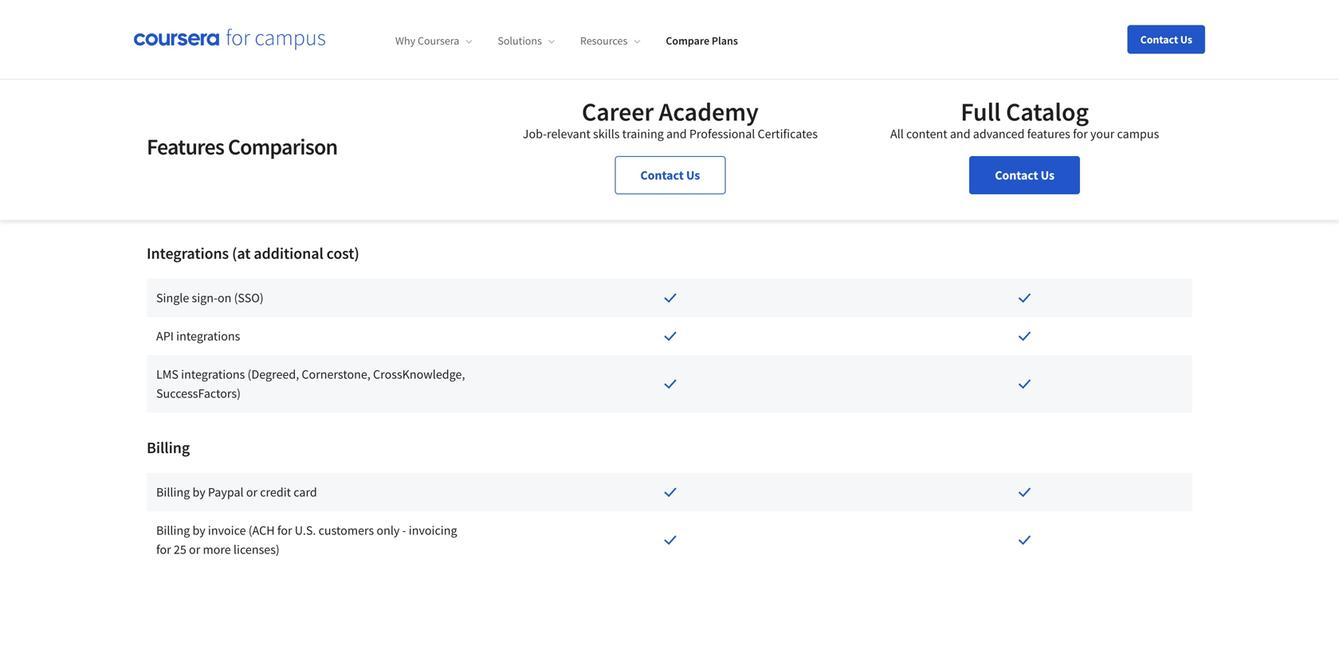 Task type: locate. For each thing, give the bounding box(es) containing it.
content
[[907, 126, 948, 142]]

integrations for lms
[[181, 367, 245, 383]]

by for paypal
[[193, 485, 206, 501]]

integrations inside lms integrations (degreed, cornerstone, crossknowledge, successfactors)
[[181, 367, 245, 383]]

plans
[[712, 34, 738, 48]]

1 by from the top
[[193, 485, 206, 501]]

2 vertical spatial billing
[[156, 523, 190, 539]]

and
[[667, 126, 687, 142], [950, 126, 971, 142]]

contact us link down training
[[615, 156, 726, 195]]

contact us link
[[615, 156, 726, 195], [970, 156, 1081, 195]]

1 and from the left
[[667, 126, 687, 142]]

sign-
[[192, 290, 218, 306]]

more
[[203, 542, 231, 558]]

customers
[[319, 523, 374, 539]]

by inside billing by invoice (ach for u.s. customers only - invoicing for 25 or more licenses)
[[193, 523, 206, 539]]

2 by from the top
[[193, 523, 206, 539]]

0 vertical spatial billing
[[147, 438, 190, 458]]

solutions link
[[498, 34, 555, 48]]

1 horizontal spatial contact us
[[995, 167, 1055, 183]]

contact us inside button
[[1141, 32, 1193, 47]]

resources link
[[580, 34, 641, 48]]

1 vertical spatial billing
[[156, 485, 190, 501]]

professional
[[690, 126, 755, 142]]

0 horizontal spatial and
[[667, 126, 687, 142]]

for left u.s. at the left of page
[[277, 523, 292, 539]]

or left the credit
[[246, 485, 258, 501]]

for
[[1073, 126, 1088, 142], [277, 523, 292, 539], [156, 542, 171, 558]]

billing inside billing by invoice (ach for u.s. customers only - invoicing for 25 or more licenses)
[[156, 523, 190, 539]]

contact
[[1141, 32, 1179, 47], [641, 167, 684, 183], [995, 167, 1039, 183]]

integrations
[[147, 244, 229, 264]]

1 vertical spatial or
[[189, 542, 200, 558]]

customer
[[156, 77, 208, 93]]

0 vertical spatial integrations
[[176, 329, 240, 344]]

cost)
[[327, 244, 359, 264]]

compare plans link
[[666, 34, 738, 48]]

billing
[[147, 438, 190, 458], [156, 485, 190, 501], [156, 523, 190, 539]]

for left your
[[1073, 126, 1088, 142]]

1 horizontal spatial contact us link
[[970, 156, 1081, 195]]

by up more on the left
[[193, 523, 206, 539]]

by
[[193, 485, 206, 501], [193, 523, 206, 539]]

1 vertical spatial integrations
[[181, 367, 245, 383]]

25
[[174, 542, 186, 558]]

or right 25
[[189, 542, 200, 558]]

0 horizontal spatial or
[[189, 542, 200, 558]]

0 horizontal spatial for
[[156, 542, 171, 558]]

0 horizontal spatial contact us link
[[615, 156, 726, 195]]

on
[[218, 290, 232, 306]]

licenses)
[[234, 542, 280, 558]]

credit
[[260, 485, 291, 501]]

only
[[377, 523, 400, 539]]

by for invoice
[[193, 523, 206, 539]]

features comparison
[[147, 133, 338, 161]]

2 vertical spatial for
[[156, 542, 171, 558]]

services
[[147, 30, 203, 50]]

card
[[294, 485, 317, 501]]

1 horizontal spatial or
[[246, 485, 258, 501]]

contact us button
[[1128, 25, 1206, 54]]

all
[[891, 126, 904, 142]]

2 horizontal spatial contact
[[1141, 32, 1179, 47]]

billing down successfactors)
[[147, 438, 190, 458]]

or
[[246, 485, 258, 501], [189, 542, 200, 558]]

contact us link down features
[[970, 156, 1081, 195]]

0 vertical spatial by
[[193, 485, 206, 501]]

single sign-on (sso)
[[156, 290, 264, 306]]

lms
[[156, 367, 179, 383]]

integrations down single sign-on (sso)
[[176, 329, 240, 344]]

solutions
[[498, 34, 542, 48]]

integrations up successfactors)
[[181, 367, 245, 383]]

full catalog all content and advanced features for your campus
[[891, 96, 1160, 142]]

2 horizontal spatial contact us
[[1141, 32, 1193, 47]]

single
[[156, 290, 189, 306]]

us
[[1181, 32, 1193, 47], [686, 167, 700, 183], [1041, 167, 1055, 183]]

2 horizontal spatial for
[[1073, 126, 1088, 142]]

1 horizontal spatial and
[[950, 126, 971, 142]]

student
[[213, 153, 254, 169]]

1 vertical spatial by
[[193, 523, 206, 539]]

by left paypal
[[193, 485, 206, 501]]

(ach
[[249, 523, 275, 539]]

1 horizontal spatial for
[[277, 523, 292, 539]]

cornerstone,
[[302, 367, 371, 383]]

compare plans
[[666, 34, 738, 48]]

resources
[[580, 34, 628, 48]]

2 horizontal spatial us
[[1181, 32, 1193, 47]]

2 and from the left
[[950, 126, 971, 142]]

1 vertical spatial for
[[277, 523, 292, 539]]

billing up 25
[[156, 523, 190, 539]]

for left 25
[[156, 542, 171, 558]]

api
[[156, 329, 174, 344]]

and right content in the top right of the page
[[950, 126, 971, 142]]

billing left paypal
[[156, 485, 190, 501]]

relevant
[[547, 126, 591, 142]]

for inside full catalog all content and advanced features for your campus
[[1073, 126, 1088, 142]]

us inside contact us button
[[1181, 32, 1193, 47]]

training
[[623, 126, 664, 142]]

and right training
[[667, 126, 687, 142]]

0 vertical spatial for
[[1073, 126, 1088, 142]]

contact us
[[1141, 32, 1193, 47], [641, 167, 700, 183], [995, 167, 1055, 183]]

compare
[[666, 34, 710, 48]]

integrations
[[176, 329, 240, 344], [181, 367, 245, 383]]

paypal
[[208, 485, 244, 501]]

skills
[[593, 126, 620, 142]]

your
[[1091, 126, 1115, 142]]

contact inside contact us button
[[1141, 32, 1179, 47]]



Task type: describe. For each thing, give the bounding box(es) containing it.
job-
[[523, 126, 547, 142]]

billing by invoice (ach for u.s. customers only - invoicing for 25 or more licenses)
[[156, 523, 457, 558]]

1 horizontal spatial us
[[1041, 167, 1055, 183]]

campus
[[1118, 126, 1160, 142]]

services
[[321, 153, 364, 169]]

billing by paypal or credit card
[[156, 485, 317, 501]]

1 horizontal spatial contact
[[995, 167, 1039, 183]]

(degreed,
[[248, 367, 299, 383]]

why
[[396, 34, 416, 48]]

full
[[961, 96, 1001, 128]]

academy
[[659, 96, 759, 128]]

additional
[[254, 244, 324, 264]]

catalog
[[1006, 96, 1089, 128]]

billing for billing by paypal or credit card
[[156, 485, 190, 501]]

invoicing
[[409, 523, 457, 539]]

features
[[147, 133, 224, 161]]

or inside billing by invoice (ach for u.s. customers only - invoicing for 25 or more licenses)
[[189, 542, 200, 558]]

coursera
[[418, 34, 460, 48]]

(at
[[232, 244, 251, 264]]

career academy job-relevant skills training and professional certificates
[[523, 96, 818, 142]]

(sso)
[[234, 290, 264, 306]]

certificates
[[758, 126, 818, 142]]

invoice
[[208, 523, 246, 539]]

dedicated student onboarding services
[[156, 153, 364, 169]]

career
[[582, 96, 654, 128]]

why coursera link
[[396, 34, 472, 48]]

billing for billing
[[147, 438, 190, 458]]

successfactors)
[[156, 386, 241, 402]]

-
[[402, 523, 406, 539]]

integrations for api
[[176, 329, 240, 344]]

0 horizontal spatial contact
[[641, 167, 684, 183]]

comparison
[[228, 133, 338, 161]]

u.s.
[[295, 523, 316, 539]]

coursera for campus image
[[134, 28, 325, 50]]

dedicated
[[156, 153, 210, 169]]

1 contact us link from the left
[[615, 156, 726, 195]]

0 horizontal spatial contact us
[[641, 167, 700, 183]]

0 vertical spatial or
[[246, 485, 258, 501]]

onboarding
[[256, 153, 318, 169]]

integrations (at additional cost)
[[147, 244, 359, 264]]

api integrations
[[156, 329, 240, 344]]

and inside career academy job-relevant skills training and professional certificates
[[667, 126, 687, 142]]

customer success management
[[156, 77, 325, 93]]

billing for billing by invoice (ach for u.s. customers only - invoicing for 25 or more licenses)
[[156, 523, 190, 539]]

2 contact us link from the left
[[970, 156, 1081, 195]]

crossknowledge,
[[373, 367, 465, 383]]

0 horizontal spatial us
[[686, 167, 700, 183]]

advanced
[[973, 126, 1025, 142]]

success
[[210, 77, 251, 93]]

why coursera
[[396, 34, 460, 48]]

management
[[253, 77, 325, 93]]

and inside full catalog all content and advanced features for your campus
[[950, 126, 971, 142]]

lms integrations (degreed, cornerstone, crossknowledge, successfactors)
[[156, 367, 465, 402]]

features
[[1028, 126, 1071, 142]]



Task type: vqa. For each thing, say whether or not it's contained in the screenshot.
M.
no



